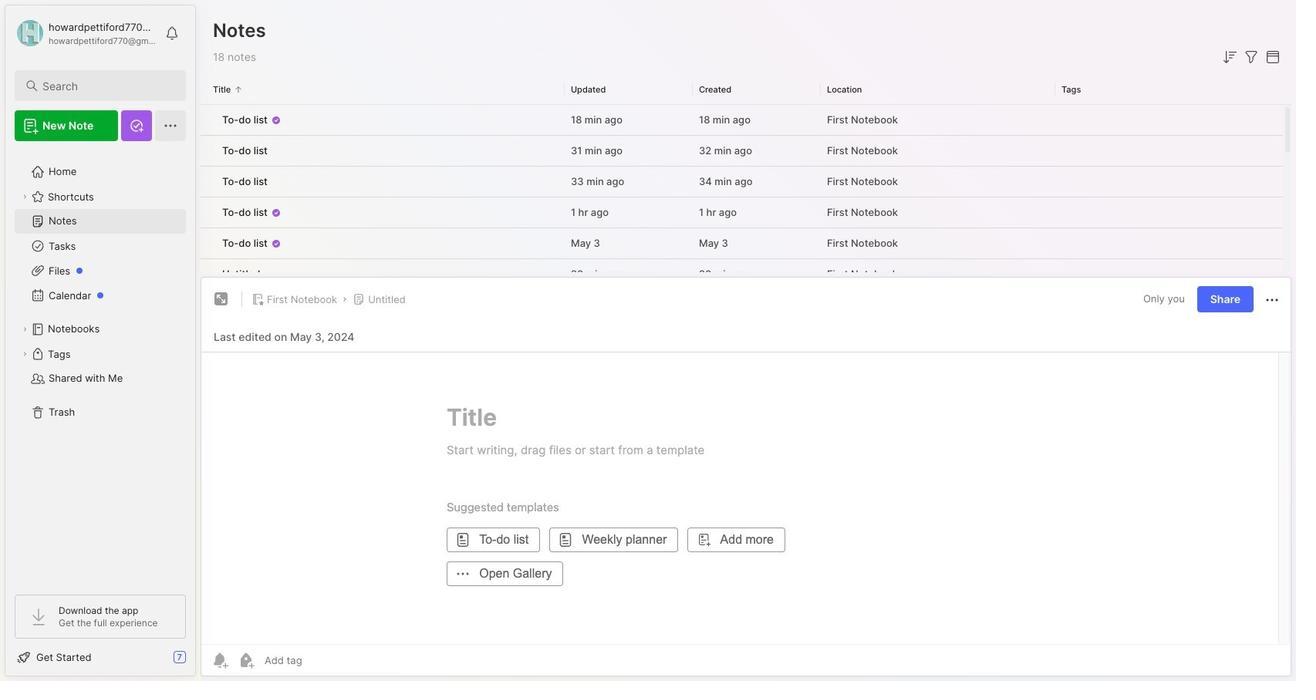 Task type: vqa. For each thing, say whether or not it's contained in the screenshot.
Add filters field
yes



Task type: locate. For each thing, give the bounding box(es) containing it.
Add tag field
[[263, 654, 380, 668]]

expand notebooks image
[[20, 325, 29, 334]]

tree
[[5, 151, 195, 581]]

cell
[[201, 105, 213, 135], [201, 136, 213, 166], [201, 167, 213, 197], [201, 198, 213, 228], [201, 229, 213, 259], [201, 259, 213, 289]]

row group
[[201, 105, 1284, 661]]

None search field
[[42, 76, 172, 95]]

Add filters field
[[1243, 48, 1261, 66]]

main element
[[0, 0, 201, 682]]

Account field
[[15, 18, 157, 49]]

2 cell from the top
[[201, 136, 213, 166]]

Sort options field
[[1221, 48, 1240, 66]]

tree inside main element
[[5, 151, 195, 581]]

expand tags image
[[20, 350, 29, 359]]



Task type: describe. For each thing, give the bounding box(es) containing it.
Help and Learning task checklist field
[[5, 645, 195, 670]]

add tag image
[[237, 652, 256, 670]]

3 cell from the top
[[201, 167, 213, 197]]

6 cell from the top
[[201, 259, 213, 289]]

note window element
[[201, 277, 1292, 681]]

add a reminder image
[[211, 652, 229, 670]]

expand note image
[[212, 290, 231, 309]]

Note Editor text field
[[201, 352, 1292, 645]]

none search field inside main element
[[42, 76, 172, 95]]

Search text field
[[42, 79, 172, 93]]

add filters image
[[1243, 48, 1261, 66]]

5 cell from the top
[[201, 229, 213, 259]]

click to collapse image
[[195, 653, 207, 672]]

View options field
[[1261, 48, 1283, 66]]

4 cell from the top
[[201, 198, 213, 228]]

1 cell from the top
[[201, 105, 213, 135]]



